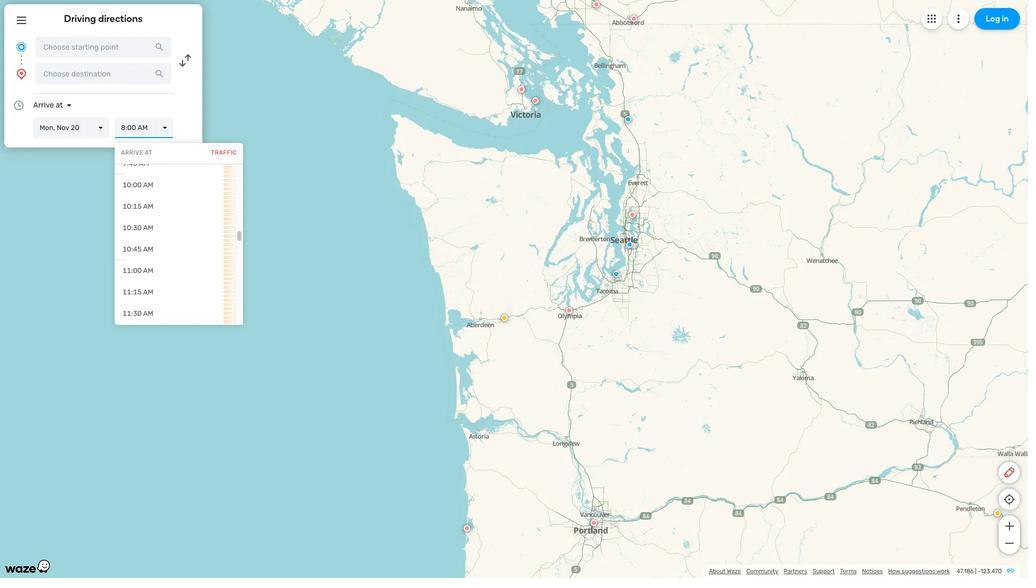 Task type: describe. For each thing, give the bounding box(es) containing it.
1 horizontal spatial road closed image
[[593, 1, 600, 7]]

notices link
[[862, 568, 883, 575]]

Choose destination text field
[[35, 63, 171, 85]]

10:00
[[123, 181, 142, 189]]

waze
[[727, 568, 741, 575]]

am for 11:45 am
[[143, 331, 153, 339]]

traffic
[[211, 150, 237, 156]]

10:30
[[123, 224, 142, 232]]

about waze link
[[709, 568, 741, 575]]

11:45
[[123, 331, 142, 339]]

11:30 am
[[123, 310, 153, 318]]

Choose starting point text field
[[35, 36, 171, 58]]

work
[[937, 568, 950, 575]]

police image
[[627, 242, 633, 248]]

0 vertical spatial arrive at
[[33, 101, 63, 110]]

how suggestions work link
[[888, 568, 950, 575]]

current location image
[[15, 41, 28, 54]]

notices
[[862, 568, 883, 575]]

0 vertical spatial at
[[56, 101, 63, 110]]

10:30 am option
[[115, 217, 235, 239]]

8:00 am list box
[[115, 117, 174, 139]]

am for 11:15 am
[[143, 288, 153, 296]]

|
[[975, 568, 977, 575]]

11:15 am option
[[115, 282, 235, 303]]

community link
[[747, 568, 779, 575]]

am for 10:00 am
[[143, 181, 153, 189]]

-
[[978, 568, 981, 575]]

suggestions
[[902, 568, 936, 575]]

0 horizontal spatial hazard image
[[501, 315, 508, 321]]

8:00 am
[[121, 124, 148, 132]]

1 horizontal spatial arrive
[[121, 150, 143, 156]]

10:15 am
[[123, 202, 153, 210]]

11:00 am
[[123, 267, 153, 275]]

11:15 am
[[123, 288, 153, 296]]

10:45
[[123, 245, 142, 253]]

terms
[[840, 568, 857, 575]]

8:00
[[121, 124, 136, 132]]

how
[[888, 568, 901, 575]]

am for 8:00 am
[[138, 124, 148, 132]]

2 vertical spatial road closed image
[[566, 307, 573, 314]]

partners link
[[784, 568, 808, 575]]

zoom out image
[[1003, 537, 1016, 550]]

about
[[709, 568, 726, 575]]

11:30 am option
[[115, 303, 235, 325]]

123.470
[[981, 568, 1002, 575]]

1 horizontal spatial hazard image
[[995, 510, 1001, 517]]



Task type: locate. For each thing, give the bounding box(es) containing it.
am right 8:00
[[138, 124, 148, 132]]

10:00 am
[[123, 181, 153, 189]]

9:45 am option
[[115, 153, 235, 175]]

47.186 | -123.470
[[957, 568, 1002, 575]]

20
[[71, 124, 79, 132]]

mon, nov 20 list box
[[33, 117, 109, 139]]

1 horizontal spatial police image
[[625, 116, 631, 123]]

am for 9:45 am
[[139, 160, 149, 168]]

0 vertical spatial road closed image
[[593, 1, 600, 7]]

nov
[[57, 124, 69, 132]]

mon, nov 20
[[40, 124, 79, 132]]

arrive up mon,
[[33, 101, 54, 110]]

am right "10:45"
[[143, 245, 153, 253]]

am right 10:15 at left top
[[143, 202, 153, 210]]

10:00 am option
[[115, 175, 235, 196]]

am inside "option"
[[143, 310, 153, 318]]

0 horizontal spatial road closed image
[[566, 307, 573, 314]]

directions
[[98, 13, 143, 25]]

1 vertical spatial hazard image
[[995, 510, 1001, 517]]

1 horizontal spatial arrive at
[[121, 150, 152, 156]]

am for 11:00 am
[[143, 267, 153, 275]]

am for 10:30 am
[[143, 224, 153, 232]]

2 horizontal spatial road closed image
[[631, 16, 637, 22]]

driving directions
[[64, 13, 143, 25]]

1 vertical spatial at
[[145, 150, 152, 156]]

10:45 am
[[123, 245, 153, 253]]

11:45 am option
[[115, 325, 235, 346]]

1 horizontal spatial at
[[145, 150, 152, 156]]

support link
[[813, 568, 835, 575]]

am inside list box
[[138, 124, 148, 132]]

at up mon, nov 20
[[56, 101, 63, 110]]

am right the 9:45
[[139, 160, 149, 168]]

1 vertical spatial arrive
[[121, 150, 143, 156]]

0 vertical spatial arrive
[[33, 101, 54, 110]]

11:00
[[123, 267, 142, 275]]

community
[[747, 568, 779, 575]]

1 vertical spatial road closed image
[[631, 16, 637, 22]]

at
[[56, 101, 63, 110], [145, 150, 152, 156]]

hazard image
[[501, 315, 508, 321], [995, 510, 1001, 517]]

arrive at
[[33, 101, 63, 110], [121, 150, 152, 156]]

police image
[[625, 116, 631, 123], [613, 271, 620, 277]]

10:45 am option
[[115, 239, 235, 260]]

1 vertical spatial arrive at
[[121, 150, 152, 156]]

link image
[[1006, 567, 1015, 575]]

location image
[[15, 67, 28, 80]]

10:15 am option
[[115, 196, 235, 217]]

zoom in image
[[1003, 520, 1016, 533]]

am for 11:30 am
[[143, 310, 153, 318]]

am for 10:15 am
[[143, 202, 153, 210]]

am inside 'option'
[[143, 331, 153, 339]]

0 horizontal spatial arrive
[[33, 101, 54, 110]]

partners
[[784, 568, 808, 575]]

arrive
[[33, 101, 54, 110], [121, 150, 143, 156]]

am
[[138, 124, 148, 132], [139, 160, 149, 168], [143, 181, 153, 189], [143, 202, 153, 210], [143, 224, 153, 232], [143, 245, 153, 253], [143, 267, 153, 275], [143, 288, 153, 296], [143, 310, 153, 318], [143, 331, 153, 339]]

road closed image
[[593, 1, 600, 7], [631, 16, 637, 22], [566, 307, 573, 314]]

about waze community partners support terms notices how suggestions work
[[709, 568, 950, 575]]

0 horizontal spatial arrive at
[[33, 101, 63, 110]]

am right 10:00 in the top of the page
[[143, 181, 153, 189]]

am right the 11:30
[[143, 310, 153, 318]]

am right 11:45
[[143, 331, 153, 339]]

9:45 am
[[123, 160, 149, 168]]

10:30 am
[[123, 224, 153, 232]]

pencil image
[[1003, 467, 1016, 479]]

arrive at up 9:45 am
[[121, 150, 152, 156]]

0 vertical spatial hazard image
[[501, 315, 508, 321]]

11:15
[[123, 288, 142, 296]]

0 horizontal spatial at
[[56, 101, 63, 110]]

terms link
[[840, 568, 857, 575]]

0 vertical spatial police image
[[625, 116, 631, 123]]

arrive at up mon,
[[33, 101, 63, 110]]

clock image
[[12, 99, 25, 112]]

47.186
[[957, 568, 974, 575]]

11:00 am option
[[115, 260, 235, 282]]

mon,
[[40, 124, 55, 132]]

11:30
[[123, 310, 142, 318]]

road closed image
[[518, 86, 525, 93], [532, 97, 539, 104], [629, 212, 636, 218], [591, 520, 597, 527], [464, 525, 470, 532]]

support
[[813, 568, 835, 575]]

am right 11:00
[[143, 267, 153, 275]]

10:15
[[123, 202, 142, 210]]

driving
[[64, 13, 96, 25]]

arrive up the 9:45
[[121, 150, 143, 156]]

am right 10:30
[[143, 224, 153, 232]]

0 horizontal spatial police image
[[613, 271, 620, 277]]

am right 11:15
[[143, 288, 153, 296]]

1 vertical spatial police image
[[613, 271, 620, 277]]

at up 9:45 am
[[145, 150, 152, 156]]

9:45
[[123, 160, 137, 168]]

am for 10:45 am
[[143, 245, 153, 253]]

11:45 am
[[123, 331, 153, 339]]



Task type: vqa. For each thing, say whether or not it's contained in the screenshot.
topmost Orleans,
no



